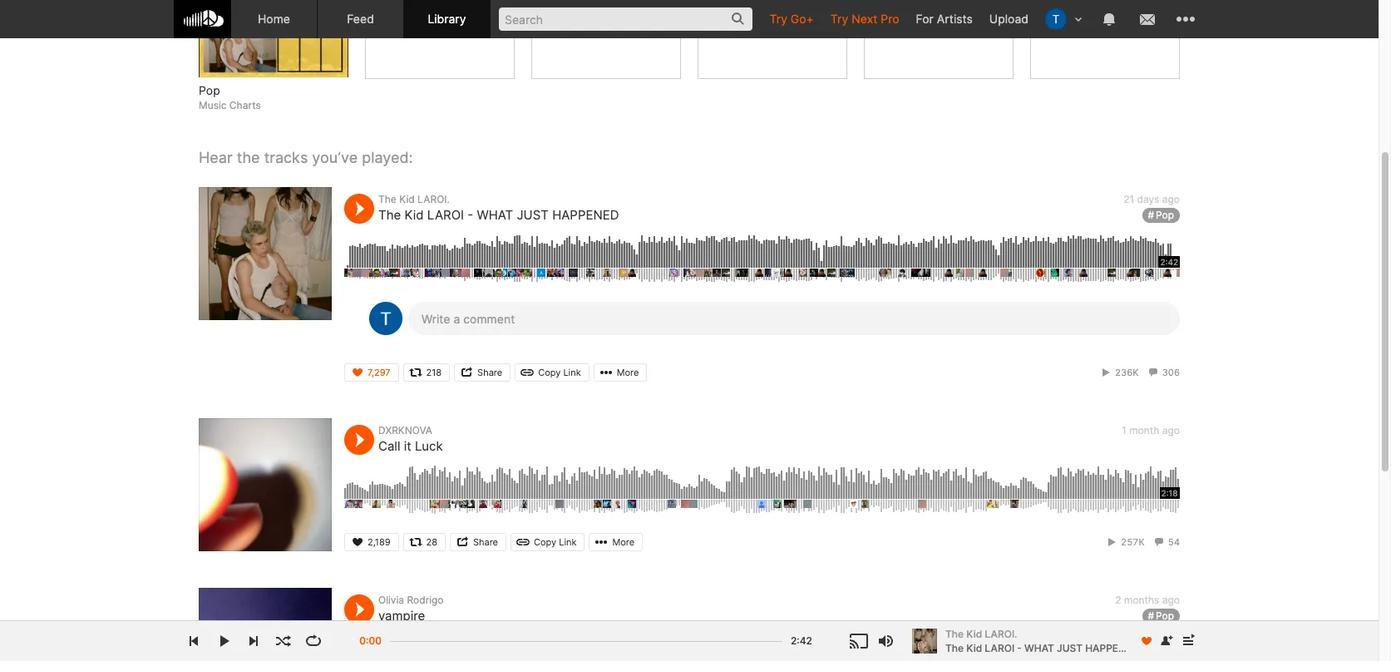 Task type: vqa. For each thing, say whether or not it's contained in the screenshot.
michael
no



Task type: describe. For each thing, give the bounding box(es) containing it.
Search search field
[[499, 7, 753, 31]]

what for the bottommost the kid laroi - what just happened link
[[1024, 642, 1054, 654]]

played:
[[362, 149, 413, 166]]

- for the bottommost the kid laroi - what just happened link
[[1017, 642, 1022, 654]]

pop for vampire
[[1156, 610, 1174, 622]]

pop for the kid laroi - what just happened
[[1156, 209, 1174, 221]]

what for the topmost the kid laroi - what just happened link
[[477, 207, 513, 223]]

0 vertical spatial just
[[517, 207, 549, 223]]

try go+
[[770, 12, 814, 26]]

pop inside pop music charts
[[199, 83, 220, 98]]

track stats element for the kid laroi - what just happened
[[1099, 364, 1180, 382]]

0 vertical spatial the kid laroi - what just happened link
[[378, 207, 619, 223]]

try go+ link
[[761, 0, 822, 37]]

more button for the kid laroi - what just happened
[[593, 364, 647, 382]]

306 link
[[1146, 367, 1180, 379]]

pop music charts
[[199, 83, 261, 111]]

pop element
[[199, 0, 348, 78]]

you've
[[312, 149, 358, 166]]

hear
[[199, 149, 233, 166]]

link for the kid laroi - what just happened
[[563, 367, 581, 379]]

the kid laroi. the kid laroi - what just happened for the topmost the kid laroi - what just happened link's the kid laroi. link
[[378, 193, 619, 223]]

the
[[237, 149, 260, 166]]

0 horizontal spatial tara schultz's avatar element
[[369, 302, 402, 335]]

vampire link
[[378, 608, 425, 624]]

call it luck link
[[378, 439, 443, 454]]

link for call it luck
[[559, 537, 577, 548]]

go+
[[791, 12, 814, 26]]

share for the
[[477, 367, 502, 379]]

share button for the
[[454, 364, 511, 382]]

1 horizontal spatial just
[[1057, 642, 1083, 654]]

306
[[1162, 367, 1180, 379]]

for artists link
[[908, 0, 981, 37]]

218
[[426, 367, 442, 379]]

0 vertical spatial pop link
[[199, 83, 348, 99]]

28
[[426, 537, 437, 548]]

more button for call it luck
[[589, 533, 643, 552]]

it
[[404, 439, 411, 454]]

the kid laroi. link for the topmost the kid laroi - what just happened link
[[378, 193, 450, 206]]

olivia
[[378, 594, 404, 606]]

the kid laroi. the kid laroi - what just happened for the kid laroi. link corresponding to the bottommost the kid laroi - what just happened link
[[945, 627, 1139, 654]]

try for try go+
[[770, 12, 787, 26]]

dxrknova link
[[378, 424, 432, 437]]

7,297
[[368, 367, 390, 379]]

hear the tracks you've played:
[[199, 149, 413, 166]]

feed link
[[318, 0, 404, 38]]

ago for vampire
[[1162, 594, 1180, 606]]

2:42
[[791, 634, 812, 647]]

rodrigo
[[407, 594, 444, 606]]

next
[[852, 12, 878, 26]]

library link
[[404, 0, 491, 38]]

copy link for the kid laroi - what just happened
[[538, 367, 581, 379]]

call it luck element
[[199, 419, 332, 552]]

28 button
[[403, 533, 446, 552]]

next up image
[[1178, 631, 1198, 651]]

share button for luck
[[450, 533, 506, 552]]

happened for the bottommost the kid laroi - what just happened link
[[1085, 642, 1139, 654]]



Task type: locate. For each thing, give the bounding box(es) containing it.
pop link
[[199, 83, 348, 99], [1143, 208, 1180, 223], [1143, 609, 1180, 624]]

share
[[477, 367, 502, 379], [473, 537, 498, 548]]

0 horizontal spatial -
[[468, 207, 473, 223]]

1 ago from the top
[[1162, 193, 1180, 206]]

1 horizontal spatial what
[[1024, 642, 1054, 654]]

pop up music at top
[[199, 83, 220, 98]]

1 horizontal spatial the kid laroi - what just happened link
[[945, 641, 1139, 656]]

more button
[[593, 364, 647, 382], [589, 533, 643, 552]]

0 horizontal spatial just
[[517, 207, 549, 223]]

1 vertical spatial the kid laroi. link
[[945, 627, 1131, 641]]

copy
[[538, 367, 561, 379], [534, 537, 556, 548]]

2,189 button
[[344, 533, 399, 552]]

54
[[1168, 537, 1180, 548]]

0 vertical spatial the kid laroi. the kid laroi - what just happened
[[378, 193, 619, 223]]

21 days ago pop
[[1124, 193, 1180, 221]]

0 vertical spatial copy
[[538, 367, 561, 379]]

1 vertical spatial the kid laroi - what just happened link
[[945, 641, 1139, 656]]

0 horizontal spatial laroi
[[427, 207, 464, 223]]

1 horizontal spatial tara schultz's avatar element
[[1045, 8, 1067, 30]]

0 vertical spatial laroi.
[[417, 193, 450, 206]]

2 vertical spatial pop link
[[1143, 609, 1180, 624]]

1 vertical spatial copy
[[534, 537, 556, 548]]

ago right 'days' at the top right
[[1162, 193, 1180, 206]]

1 vertical spatial copy link
[[534, 537, 577, 548]]

ago for the kid laroi - what just happened
[[1162, 193, 1180, 206]]

tara schultz's avatar element up 7,297
[[369, 302, 402, 335]]

0 vertical spatial share
[[477, 367, 502, 379]]

2 ago from the top
[[1162, 424, 1180, 437]]

1 vertical spatial pop link
[[1143, 208, 1180, 223]]

the kid laroi - what just happened element
[[199, 187, 332, 320], [912, 629, 937, 654]]

1 month ago
[[1122, 424, 1180, 437]]

the
[[378, 193, 396, 206], [378, 207, 401, 223], [945, 627, 964, 640], [945, 642, 964, 654]]

laroi.
[[417, 193, 450, 206], [985, 627, 1017, 640]]

just
[[517, 207, 549, 223], [1057, 642, 1083, 654]]

pop link down months
[[1143, 609, 1180, 624]]

pop link for the kid laroi - what just happened
[[1143, 208, 1180, 223]]

pop inside 2 months ago pop
[[1156, 610, 1174, 622]]

0 vertical spatial -
[[468, 207, 473, 223]]

copy link button
[[515, 364, 589, 382], [511, 533, 585, 552]]

1 vertical spatial the kid laroi. the kid laroi - what just happened
[[945, 627, 1139, 654]]

1 vertical spatial tara schultz's avatar element
[[369, 302, 402, 335]]

1 horizontal spatial the kid laroi. the kid laroi - what just happened
[[945, 627, 1139, 654]]

1 vertical spatial -
[[1017, 642, 1022, 654]]

ago inside 2 months ago pop
[[1162, 594, 1180, 606]]

tara schultz's avatar element right upload link
[[1045, 8, 1067, 30]]

0 vertical spatial share button
[[454, 364, 511, 382]]

1 vertical spatial laroi
[[985, 642, 1015, 654]]

try next pro link
[[822, 0, 908, 37]]

1 vertical spatial share button
[[450, 533, 506, 552]]

0 vertical spatial copy link button
[[515, 364, 589, 382]]

charts
[[229, 99, 261, 111]]

olivia rodrigo link
[[378, 594, 444, 606]]

1 vertical spatial more button
[[589, 533, 643, 552]]

more
[[617, 367, 639, 379], [612, 537, 635, 548]]

try for try next pro
[[831, 12, 848, 26]]

21
[[1124, 193, 1134, 206]]

home link
[[231, 0, 318, 38]]

days
[[1137, 193, 1159, 206]]

try left next
[[831, 12, 848, 26]]

0 vertical spatial more
[[617, 367, 639, 379]]

Write a comment text field
[[408, 302, 1180, 335]]

- for the topmost the kid laroi - what just happened link
[[468, 207, 473, 223]]

share right 218
[[477, 367, 502, 379]]

1 horizontal spatial -
[[1017, 642, 1022, 654]]

dxrknova
[[378, 424, 432, 437]]

1 vertical spatial link
[[559, 537, 577, 548]]

0 horizontal spatial the kid laroi - what just happened link
[[378, 207, 619, 223]]

upload
[[989, 12, 1029, 26]]

copy for the kid laroi - what just happened
[[538, 367, 561, 379]]

copy link button for call it luck
[[511, 533, 585, 552]]

laroi
[[427, 207, 464, 223], [985, 642, 1015, 654]]

2 months ago pop
[[1115, 594, 1180, 622]]

share for luck
[[473, 537, 498, 548]]

music charts link
[[199, 99, 261, 113]]

257k
[[1121, 537, 1145, 548]]

pop link for vampire
[[1143, 609, 1180, 624]]

1 horizontal spatial laroi.
[[985, 627, 1017, 640]]

happened
[[552, 207, 619, 223], [1085, 642, 1139, 654]]

2 try from the left
[[831, 12, 848, 26]]

more for the kid laroi - what just happened
[[617, 367, 639, 379]]

track stats element
[[1099, 364, 1180, 382], [1105, 533, 1180, 552]]

what
[[477, 207, 513, 223], [1024, 642, 1054, 654]]

laroi for the kid laroi. link corresponding to the bottommost the kid laroi - what just happened link
[[985, 642, 1015, 654]]

0 vertical spatial more button
[[593, 364, 647, 382]]

0 horizontal spatial the kid laroi. link
[[378, 193, 450, 206]]

1 vertical spatial more
[[612, 537, 635, 548]]

copy for call it luck
[[534, 537, 556, 548]]

2 vertical spatial ago
[[1162, 594, 1180, 606]]

0 vertical spatial laroi
[[427, 207, 464, 223]]

luck
[[415, 439, 443, 454]]

1 vertical spatial the kid laroi - what just happened element
[[912, 629, 937, 654]]

music
[[199, 99, 227, 111]]

the kid laroi - what just happened link
[[378, 207, 619, 223], [945, 641, 1139, 656]]

ago right months
[[1162, 594, 1180, 606]]

copy link button for the kid laroi - what just happened
[[515, 364, 589, 382]]

happened for the topmost the kid laroi - what just happened link
[[552, 207, 619, 223]]

pop inside 21 days ago pop
[[1156, 209, 1174, 221]]

artists
[[937, 12, 973, 26]]

1 vertical spatial just
[[1057, 642, 1083, 654]]

vampire
[[378, 608, 425, 624]]

1 vertical spatial happened
[[1085, 642, 1139, 654]]

218 button
[[403, 364, 450, 382]]

0 vertical spatial track stats element
[[1099, 364, 1180, 382]]

1 horizontal spatial happened
[[1085, 642, 1139, 654]]

progress bar
[[390, 633, 782, 660]]

share button right 218
[[454, 364, 511, 382]]

copy link for call it luck
[[534, 537, 577, 548]]

track stats element up months
[[1105, 533, 1180, 552]]

1 horizontal spatial laroi
[[985, 642, 1015, 654]]

0 vertical spatial the kid laroi - what just happened element
[[199, 187, 332, 320]]

0 vertical spatial copy link
[[538, 367, 581, 379]]

pop
[[199, 83, 220, 98], [1156, 209, 1174, 221], [1156, 610, 1174, 622]]

more for call it luck
[[612, 537, 635, 548]]

try left go+
[[770, 12, 787, 26]]

0 horizontal spatial try
[[770, 12, 787, 26]]

1 vertical spatial laroi.
[[985, 627, 1017, 640]]

vampire element
[[199, 588, 332, 661]]

0 horizontal spatial the kid laroi - what just happened element
[[199, 187, 332, 320]]

track stats element containing 257k
[[1105, 533, 1180, 552]]

laroi. for the topmost the kid laroi - what just happened link's the kid laroi. link
[[417, 193, 450, 206]]

1
[[1122, 424, 1127, 437]]

0 horizontal spatial the kid laroi. the kid laroi - what just happened
[[378, 193, 619, 223]]

None search field
[[491, 0, 761, 37]]

0 vertical spatial happened
[[552, 207, 619, 223]]

for artists
[[916, 12, 973, 26]]

olivia rodrigo vampire
[[378, 594, 444, 624]]

1 try from the left
[[770, 12, 787, 26]]

0 vertical spatial link
[[563, 367, 581, 379]]

2
[[1115, 594, 1121, 606]]

0 horizontal spatial happened
[[552, 207, 619, 223]]

link
[[563, 367, 581, 379], [559, 537, 577, 548]]

copy link
[[538, 367, 581, 379], [534, 537, 577, 548]]

the kid laroi. the kid laroi - what just happened
[[378, 193, 619, 223], [945, 627, 1139, 654]]

pop link down pop "element"
[[199, 83, 348, 99]]

pop down 'days' at the top right
[[1156, 209, 1174, 221]]

kid
[[399, 193, 415, 206], [404, 207, 424, 223], [966, 627, 982, 640], [966, 642, 982, 654]]

ago
[[1162, 193, 1180, 206], [1162, 424, 1180, 437], [1162, 594, 1180, 606]]

track stats element for call it luck
[[1105, 533, 1180, 552]]

call
[[378, 439, 400, 454]]

try
[[770, 12, 787, 26], [831, 12, 848, 26]]

months
[[1124, 594, 1159, 606]]

1 vertical spatial share
[[473, 537, 498, 548]]

1 vertical spatial what
[[1024, 642, 1054, 654]]

feed
[[347, 12, 374, 26]]

tara schultz's avatar element
[[1045, 8, 1067, 30], [369, 302, 402, 335]]

month
[[1129, 424, 1159, 437]]

1 vertical spatial copy link button
[[511, 533, 585, 552]]

laroi. for the kid laroi. link corresponding to the bottommost the kid laroi - what just happened link
[[985, 627, 1017, 640]]

ago right month
[[1162, 424, 1180, 437]]

0 vertical spatial pop
[[199, 83, 220, 98]]

share button right 28
[[450, 533, 506, 552]]

0 vertical spatial tara schultz's avatar element
[[1045, 8, 1067, 30]]

track stats element up month
[[1099, 364, 1180, 382]]

share button
[[454, 364, 511, 382], [450, 533, 506, 552]]

the kid laroi. link
[[378, 193, 450, 206], [945, 627, 1131, 641]]

0:00
[[360, 634, 382, 647]]

3 ago from the top
[[1162, 594, 1180, 606]]

1 horizontal spatial try
[[831, 12, 848, 26]]

1 horizontal spatial the kid laroi - what just happened element
[[912, 629, 937, 654]]

ago inside 21 days ago pop
[[1162, 193, 1180, 206]]

library
[[428, 12, 466, 26]]

1 vertical spatial track stats element
[[1105, 533, 1180, 552]]

1 vertical spatial ago
[[1162, 424, 1180, 437]]

home
[[258, 12, 290, 26]]

236k
[[1115, 367, 1139, 379]]

tracks
[[264, 149, 308, 166]]

0 horizontal spatial what
[[477, 207, 513, 223]]

for
[[916, 12, 934, 26]]

dxrknova call it luck
[[378, 424, 443, 454]]

track stats element containing 236k
[[1099, 364, 1180, 382]]

pop down months
[[1156, 610, 1174, 622]]

0 horizontal spatial laroi.
[[417, 193, 450, 206]]

-
[[468, 207, 473, 223], [1017, 642, 1022, 654]]

upload link
[[981, 0, 1037, 37]]

try next pro
[[831, 12, 899, 26]]

1 vertical spatial pop
[[1156, 209, 1174, 221]]

pop link down 'days' at the top right
[[1143, 208, 1180, 223]]

0 vertical spatial what
[[477, 207, 513, 223]]

the kid laroi. link for the bottommost the kid laroi - what just happened link
[[945, 627, 1131, 641]]

2,189
[[368, 537, 390, 548]]

0 vertical spatial the kid laroi. link
[[378, 193, 450, 206]]

7,297 button
[[344, 364, 399, 382]]

laroi for the topmost the kid laroi - what just happened link's the kid laroi. link
[[427, 207, 464, 223]]

pro
[[881, 12, 899, 26]]

54 link
[[1152, 537, 1180, 548]]

1 horizontal spatial the kid laroi. link
[[945, 627, 1131, 641]]

share right 28
[[473, 537, 498, 548]]

2 vertical spatial pop
[[1156, 610, 1174, 622]]

0 vertical spatial ago
[[1162, 193, 1180, 206]]



